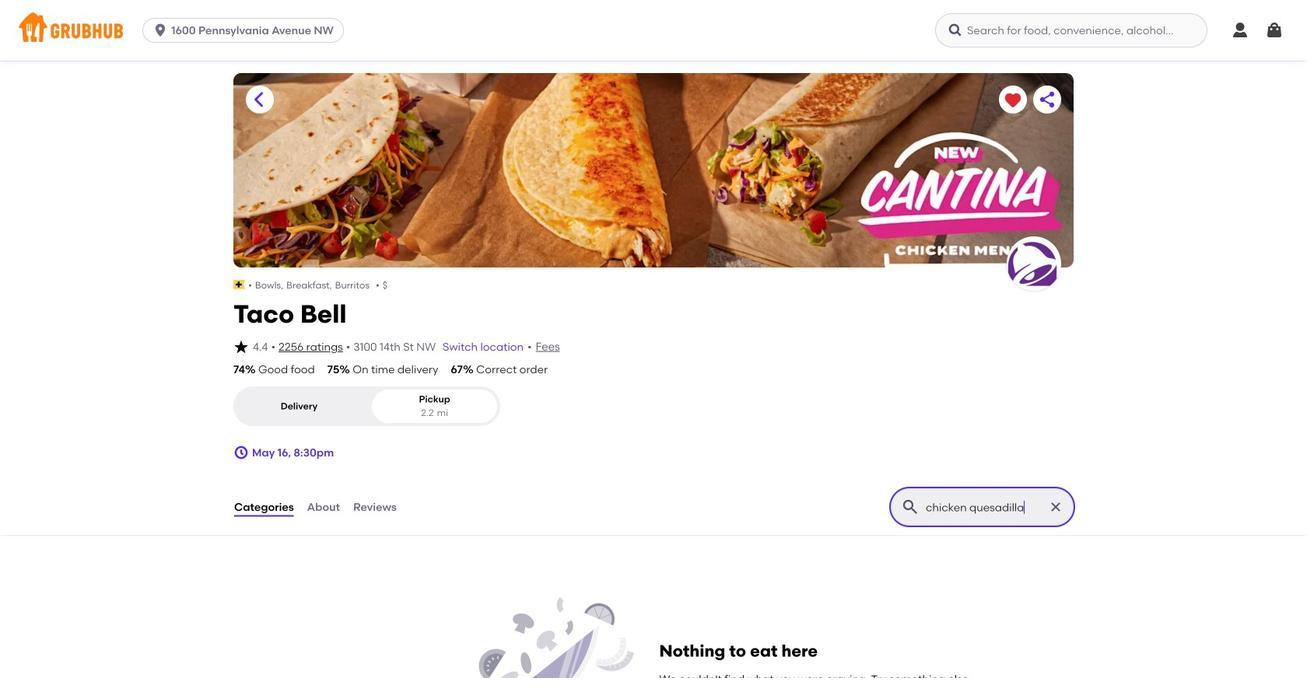 Task type: vqa. For each thing, say whether or not it's contained in the screenshot.
middle ONE
no



Task type: describe. For each thing, give the bounding box(es) containing it.
share icon image
[[1038, 90, 1057, 109]]

no search results image
[[479, 598, 635, 679]]

x icon image
[[1048, 500, 1064, 515]]

search icon image
[[901, 498, 920, 517]]

svg image inside "main navigation" navigation
[[1265, 21, 1284, 40]]



Task type: locate. For each thing, give the bounding box(es) containing it.
Search Taco Bell search field
[[924, 500, 1044, 515]]

svg image
[[1265, 21, 1284, 40], [233, 339, 249, 355]]

caret left icon image
[[251, 90, 269, 109]]

1 horizontal spatial svg image
[[1265, 21, 1284, 40]]

main navigation navigation
[[0, 0, 1307, 61]]

0 vertical spatial svg image
[[1265, 21, 1284, 40]]

Search for food, convenience, alcohol... search field
[[935, 13, 1208, 47]]

1 vertical spatial svg image
[[233, 339, 249, 355]]

option group
[[233, 387, 500, 426]]

0 horizontal spatial svg image
[[233, 339, 249, 355]]

subscription pass image
[[233, 280, 245, 290]]

svg image
[[1231, 21, 1250, 40], [153, 23, 168, 38], [948, 23, 963, 38], [233, 445, 249, 461]]



